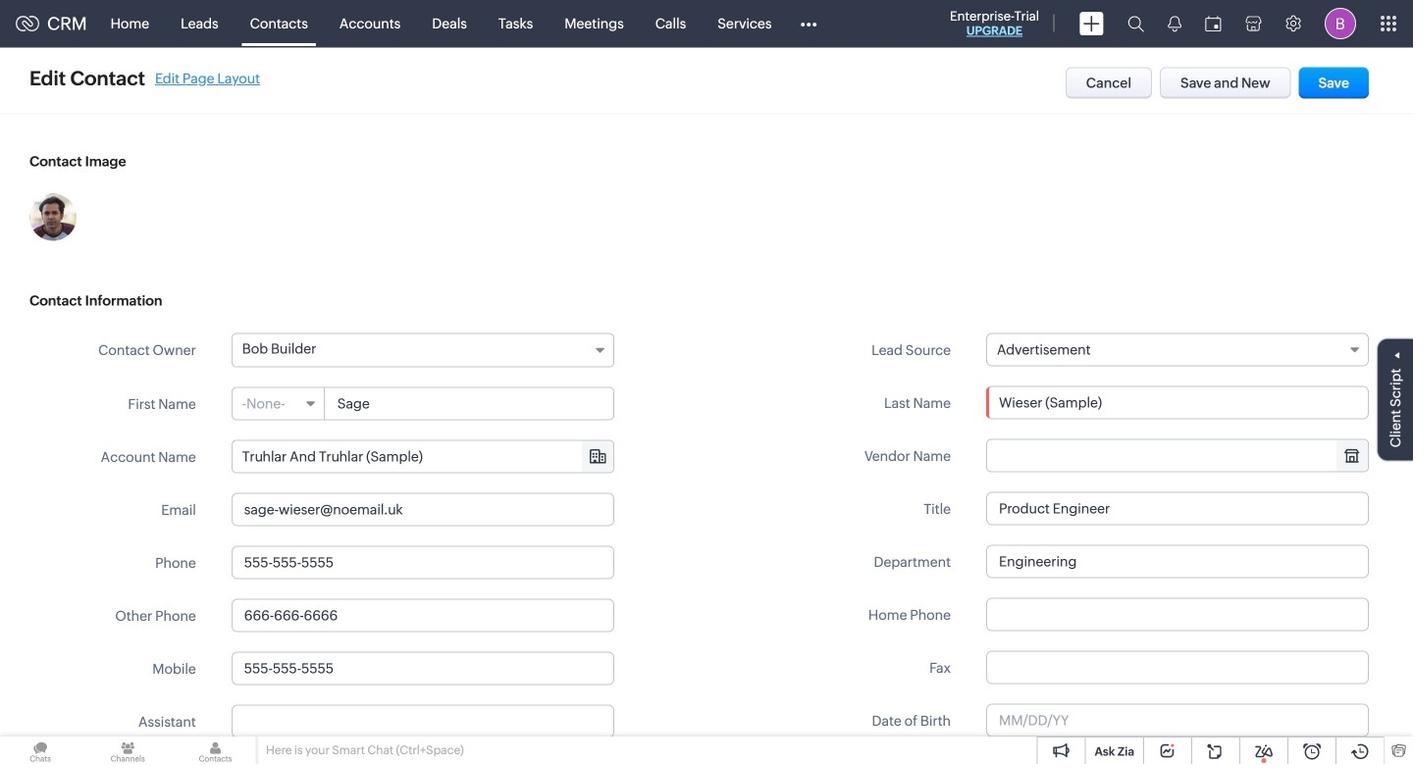 Task type: vqa. For each thing, say whether or not it's contained in the screenshot.
Signals Element at the top right of page
yes



Task type: describe. For each thing, give the bounding box(es) containing it.
image image
[[29, 194, 77, 241]]

profile image
[[1325, 8, 1357, 39]]

search element
[[1116, 0, 1156, 48]]

chats image
[[0, 737, 81, 765]]

channels image
[[88, 737, 168, 765]]

calendar image
[[1205, 16, 1222, 31]]

contacts image
[[175, 737, 256, 765]]

signals image
[[1168, 15, 1182, 32]]

create menu image
[[1080, 12, 1104, 35]]

MM/DD/YY text field
[[986, 704, 1369, 738]]



Task type: locate. For each thing, give the bounding box(es) containing it.
None text field
[[986, 386, 1369, 420], [986, 545, 1369, 579], [231, 546, 614, 580], [986, 598, 1369, 632], [231, 599, 614, 633], [231, 652, 614, 686], [231, 705, 614, 739], [986, 386, 1369, 420], [986, 545, 1369, 579], [231, 546, 614, 580], [986, 598, 1369, 632], [231, 599, 614, 633], [231, 652, 614, 686], [231, 705, 614, 739]]

create menu element
[[1068, 0, 1116, 47]]

None text field
[[326, 388, 613, 420], [232, 441, 613, 473], [986, 492, 1369, 526], [231, 493, 614, 527], [986, 651, 1369, 685], [326, 388, 613, 420], [232, 441, 613, 473], [986, 492, 1369, 526], [231, 493, 614, 527], [986, 651, 1369, 685]]

signals element
[[1156, 0, 1194, 48]]

Other Modules field
[[788, 8, 830, 39]]

search image
[[1128, 15, 1144, 32]]

logo image
[[16, 16, 39, 31]]

profile element
[[1313, 0, 1368, 47]]

None field
[[986, 333, 1369, 367], [232, 388, 325, 420], [232, 441, 613, 473], [986, 333, 1369, 367], [232, 388, 325, 420], [232, 441, 613, 473]]



